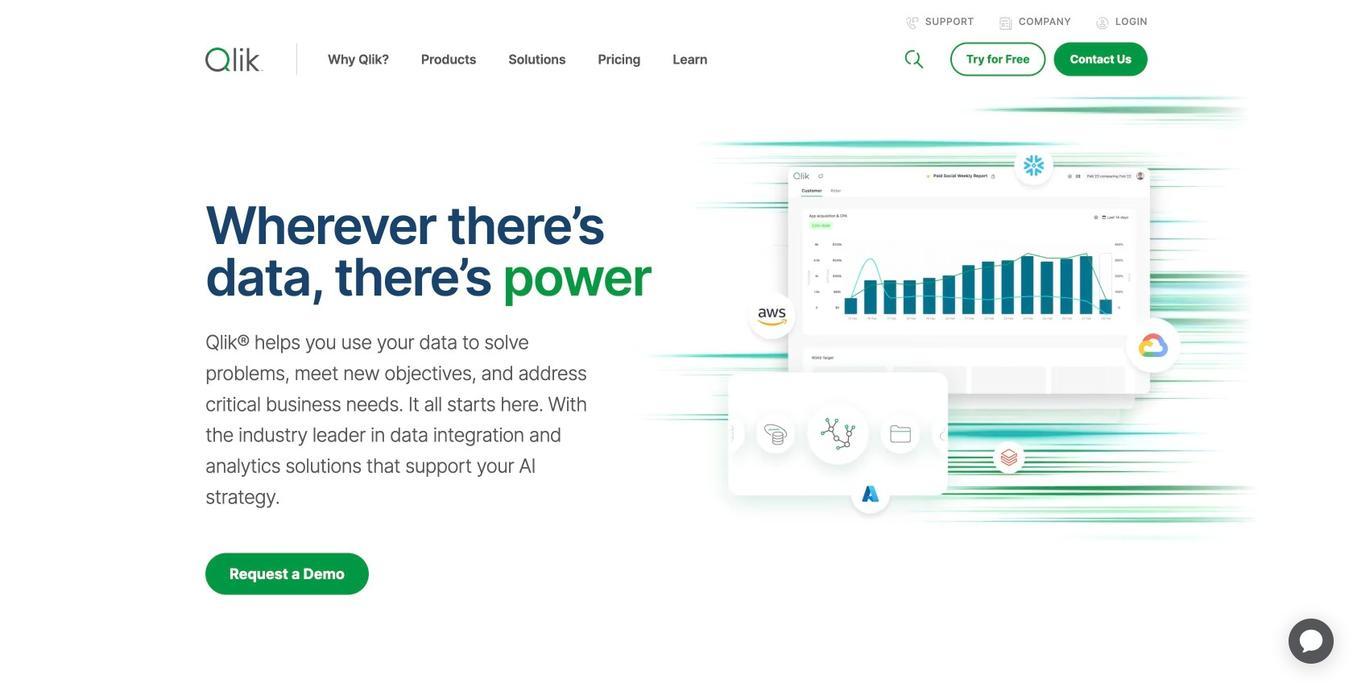 Task type: describe. For each thing, give the bounding box(es) containing it.
support image
[[906, 17, 919, 30]]



Task type: vqa. For each thing, say whether or not it's contained in the screenshot.
Company "LINK" on the top of the page company
no



Task type: locate. For each thing, give the bounding box(es) containing it.
login image
[[1097, 17, 1109, 30]]

company image
[[1000, 17, 1012, 30]]

qlik image
[[205, 48, 263, 72]]

application
[[1270, 599, 1353, 683]]



